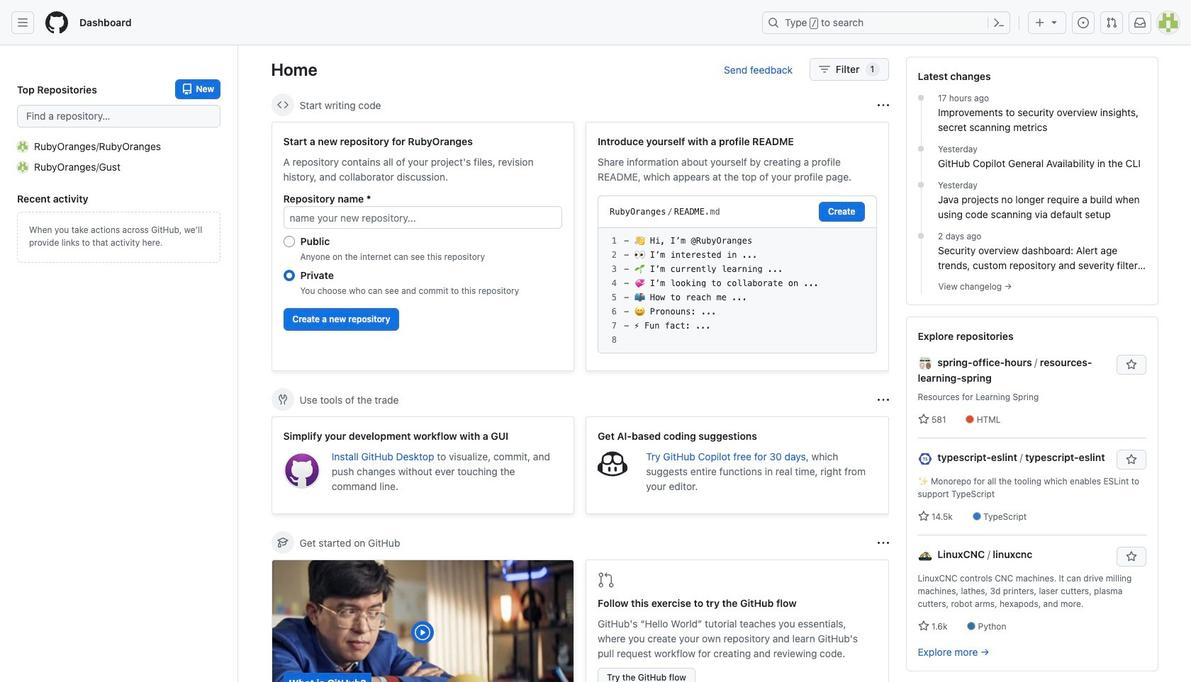 Task type: locate. For each thing, give the bounding box(es) containing it.
star image
[[918, 511, 929, 523]]

0 vertical spatial star this repository image
[[1126, 359, 1137, 371]]

what is github? element
[[271, 560, 574, 683]]

1 vertical spatial star image
[[918, 621, 929, 633]]

2 star image from the top
[[918, 621, 929, 633]]

0 vertical spatial why am i seeing this? image
[[877, 100, 889, 111]]

None submit
[[819, 202, 865, 222]]

dot fill image
[[915, 179, 927, 191]]

2 star this repository image from the top
[[1126, 455, 1137, 466]]

code image
[[277, 99, 288, 111]]

1 horizontal spatial git pull request image
[[1106, 17, 1117, 28]]

1 star this repository image from the top
[[1126, 359, 1137, 371]]

1 vertical spatial dot fill image
[[915, 143, 927, 155]]

command palette image
[[993, 17, 1005, 28]]

star image for @spring-office-hours profile icon at the right
[[918, 414, 929, 426]]

issue opened image
[[1078, 17, 1089, 28]]

why am i seeing this? image
[[877, 538, 889, 549]]

star image up @typescript-eslint profile icon
[[918, 414, 929, 426]]

0 horizontal spatial git pull request image
[[598, 572, 615, 589]]

notifications image
[[1134, 17, 1146, 28]]

why am i seeing this? image
[[877, 100, 889, 111], [877, 395, 889, 406]]

star this repository image
[[1126, 359, 1137, 371], [1126, 455, 1137, 466], [1126, 552, 1137, 563]]

0 vertical spatial dot fill image
[[915, 92, 927, 104]]

1 dot fill image from the top
[[915, 92, 927, 104]]

star this repository image for @typescript-eslint profile icon
[[1126, 455, 1137, 466]]

@spring-office-hours profile image
[[918, 357, 932, 371]]

git pull request image
[[1106, 17, 1117, 28], [598, 572, 615, 589]]

0 vertical spatial star image
[[918, 414, 929, 426]]

None radio
[[283, 236, 295, 247], [283, 270, 295, 281], [283, 236, 295, 247], [283, 270, 295, 281]]

1 vertical spatial star this repository image
[[1126, 455, 1137, 466]]

rubyoranges image
[[17, 141, 28, 152]]

why am i seeing this? image for get ai-based coding suggestions element
[[877, 395, 889, 406]]

1 why am i seeing this? image from the top
[[877, 100, 889, 111]]

0 vertical spatial git pull request image
[[1106, 17, 1117, 28]]

filter image
[[819, 64, 830, 75]]

Find a repository… text field
[[17, 105, 220, 128]]

tools image
[[277, 394, 288, 406]]

star image down @linuxcnc profile image
[[918, 621, 929, 633]]

get ai-based coding suggestions element
[[586, 417, 889, 515]]

2 why am i seeing this? image from the top
[[877, 395, 889, 406]]

2 vertical spatial star this repository image
[[1126, 552, 1137, 563]]

triangle down image
[[1049, 16, 1060, 28]]

3 star this repository image from the top
[[1126, 552, 1137, 563]]

simplify your development workflow with a gui element
[[271, 417, 574, 515]]

introduce yourself with a profile readme element
[[586, 122, 889, 372]]

dot fill image
[[915, 92, 927, 104], [915, 143, 927, 155], [915, 230, 927, 242]]

1 star image from the top
[[918, 414, 929, 426]]

name your new repository... text field
[[283, 206, 562, 229]]

2 vertical spatial dot fill image
[[915, 230, 927, 242]]

star image
[[918, 414, 929, 426], [918, 621, 929, 633]]

1 vertical spatial why am i seeing this? image
[[877, 395, 889, 406]]

1 vertical spatial git pull request image
[[598, 572, 615, 589]]



Task type: describe. For each thing, give the bounding box(es) containing it.
why am i seeing this? image for introduce yourself with a profile readme element
[[877, 100, 889, 111]]

star this repository image for @spring-office-hours profile icon at the right
[[1126, 359, 1137, 371]]

what is github? image
[[272, 561, 574, 683]]

Top Repositories search field
[[17, 105, 220, 128]]

star this repository image for @linuxcnc profile image
[[1126, 552, 1137, 563]]

mortar board image
[[277, 537, 288, 549]]

none submit inside introduce yourself with a profile readme element
[[819, 202, 865, 222]]

plus image
[[1034, 17, 1046, 28]]

play image
[[414, 625, 431, 642]]

explore repositories navigation
[[906, 317, 1158, 672]]

git pull request image inside try the github flow element
[[598, 572, 615, 589]]

gust image
[[17, 161, 28, 173]]

2 dot fill image from the top
[[915, 143, 927, 155]]

homepage image
[[45, 11, 68, 34]]

star image for @linuxcnc profile image
[[918, 621, 929, 633]]

explore element
[[906, 57, 1158, 683]]

github desktop image
[[283, 452, 320, 489]]

start a new repository element
[[271, 122, 574, 372]]

try the github flow element
[[586, 560, 889, 683]]

@linuxcnc profile image
[[918, 549, 932, 563]]

@typescript-eslint profile image
[[918, 452, 932, 466]]

3 dot fill image from the top
[[915, 230, 927, 242]]



Task type: vqa. For each thing, say whether or not it's contained in the screenshot.
Quick setup — if you've done this kind of thing before
no



